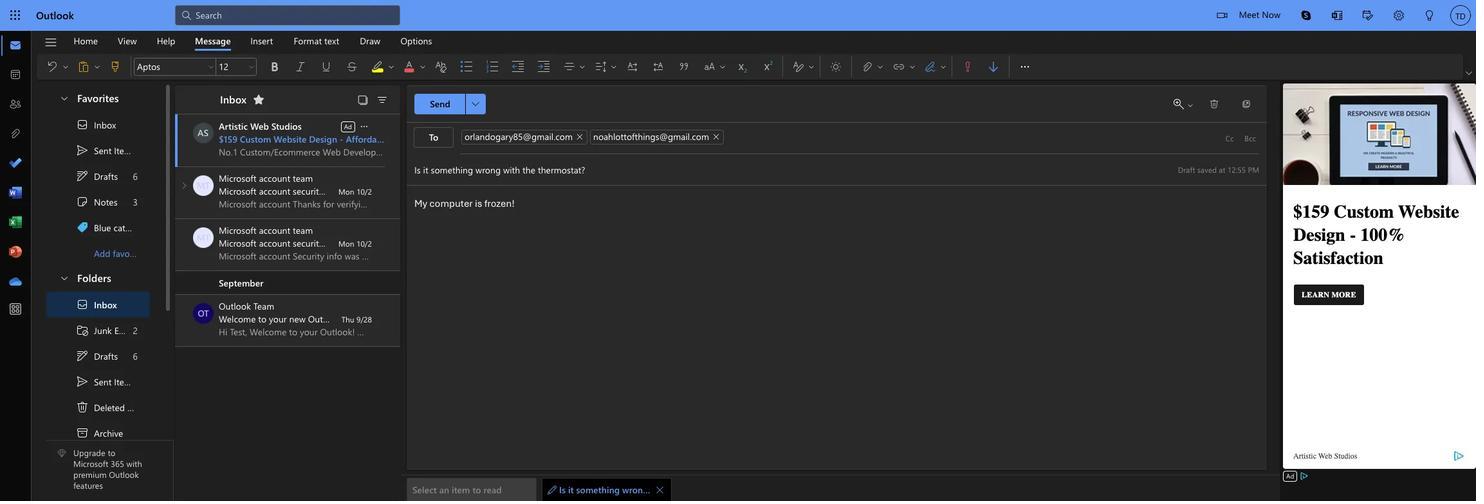 Task type: describe. For each thing, give the bounding box(es) containing it.
 button
[[1463, 67, 1475, 80]]


[[320, 60, 333, 73]]

 button
[[465, 94, 486, 115]]

10/2 for was
[[356, 239, 372, 249]]

include group
[[855, 54, 949, 80]]

 tree item
[[46, 318, 150, 344]]

 button right  on the top
[[92, 57, 102, 77]]

folders tree item
[[46, 266, 150, 292]]

outlook team
[[219, 301, 274, 313]]

 for 
[[76, 170, 89, 183]]

 blue category
[[76, 221, 148, 234]]

read
[[484, 485, 502, 497]]

 tree item
[[46, 215, 150, 241]]

2 vertical spatial inbox
[[94, 299, 117, 311]]

 button
[[955, 57, 981, 77]]

with inside upgrade to microsoft 365 with premium outlook features
[[126, 459, 142, 470]]

now
[[1262, 8, 1281, 21]]

 tree item
[[46, 395, 150, 421]]

artistic web studios image
[[193, 123, 213, 144]]

new
[[289, 313, 306, 326]]

 button
[[262, 57, 288, 77]]

 button
[[179, 181, 189, 191]]

security for verification
[[293, 185, 323, 198]]


[[563, 60, 576, 73]]

 button
[[339, 57, 365, 77]]

 button right ""
[[60, 57, 71, 77]]

select an item to read
[[412, 485, 502, 497]]

ot
[[198, 308, 209, 320]]


[[893, 60, 905, 73]]

draw
[[360, 34, 380, 47]]

artistic
[[219, 120, 248, 133]]

set your advertising preferences image
[[1299, 472, 1310, 482]]

 button
[[102, 57, 128, 77]]

 button
[[981, 57, 1006, 77]]


[[678, 60, 690, 73]]

 inside  
[[876, 63, 884, 71]]

1  tree item from the top
[[46, 112, 150, 138]]

Select a conversation checkbox
[[193, 228, 219, 248]]

word image
[[9, 187, 22, 200]]

 inbox inside favorites tree
[[76, 118, 116, 131]]

 sent items for first the '' tree item from the bottom
[[76, 376, 136, 389]]

 button
[[38, 32, 64, 53]]

format
[[294, 34, 322, 47]]

 button
[[248, 89, 269, 110]]

to for your
[[258, 313, 267, 326]]

outlook inside upgrade to microsoft 365 with premium outlook features
[[109, 470, 139, 481]]

it
[[568, 485, 574, 497]]

info for was
[[326, 237, 341, 250]]

verification
[[344, 185, 387, 198]]

 button
[[71, 57, 92, 77]]

is
[[559, 485, 566, 497]]

outlook for outlook team
[[219, 301, 251, 313]]

microsoft account security info was added
[[219, 237, 386, 250]]

td image
[[1450, 5, 1471, 26]]

pm
[[1248, 164, 1259, 175]]

10/2 for verification
[[356, 187, 372, 197]]

deleted
[[94, 402, 125, 414]]

files image
[[9, 128, 22, 141]]

basic text group
[[134, 54, 786, 80]]

microsoft account team for microsoft account security info verification
[[219, 172, 313, 185]]

clipboard group
[[39, 54, 128, 80]]

message list no conversations selected list box
[[175, 115, 433, 501]]

 button
[[1291, 0, 1322, 31]]

 inside "folders" tree item
[[59, 273, 69, 283]]

 button
[[1384, 0, 1414, 33]]

an
[[439, 485, 449, 497]]

reading pane main content
[[402, 80, 1280, 502]]

 button
[[372, 91, 393, 109]]

team for verification
[[293, 172, 313, 185]]

tab list containing home
[[64, 31, 442, 51]]

notes
[[94, 196, 117, 208]]

upgrade to microsoft 365 with premium outlook features
[[73, 448, 142, 492]]

drafts for 
[[94, 170, 118, 182]]

excel image
[[9, 217, 22, 230]]

 left  'button'
[[419, 63, 427, 71]]

1 vertical spatial ad
[[1286, 472, 1294, 481]]

 inside favorites tree
[[76, 144, 89, 157]]

your
[[269, 313, 287, 326]]

artistic web studios
[[219, 120, 302, 133]]

 button down the draw button
[[365, 54, 397, 80]]

add
[[94, 247, 110, 260]]

 inside  
[[62, 63, 69, 71]]

to inside button
[[473, 485, 481, 497]]

 
[[46, 60, 69, 73]]

 tree item
[[46, 421, 150, 447]]

something
[[576, 485, 620, 497]]


[[1217, 10, 1227, 21]]


[[792, 60, 805, 73]]

mail image
[[9, 39, 22, 52]]

noahlottofthings@gmail.com
[[593, 130, 709, 143]]

message list section
[[175, 82, 433, 501]]

 button
[[1234, 94, 1259, 115]]

 button
[[1012, 54, 1038, 80]]

upgrade
[[73, 448, 105, 459]]

 button inside the include group
[[907, 57, 918, 77]]

junk
[[94, 325, 112, 337]]


[[1174, 99, 1184, 109]]

 left font size text box on the top of the page
[[207, 63, 215, 71]]

text highlight color image
[[371, 60, 397, 73]]

 archive
[[76, 427, 123, 440]]

To text field
[[460, 130, 1219, 147]]

design
[[309, 133, 337, 145]]

6 for 
[[133, 350, 138, 363]]

 for  dropdown button
[[359, 121, 369, 132]]

 for  popup button
[[472, 100, 479, 108]]


[[595, 60, 607, 73]]

 button right font size text box on the top of the page
[[246, 58, 257, 76]]

favorites
[[77, 91, 119, 105]]

onedrive image
[[9, 276, 22, 289]]

item
[[452, 485, 470, 497]]

draft
[[1178, 164, 1195, 175]]

 
[[77, 60, 101, 73]]

 button
[[428, 57, 454, 77]]


[[861, 60, 874, 73]]

increase indent image
[[537, 60, 563, 73]]


[[44, 36, 58, 49]]

 button inside favorites tree item
[[53, 86, 75, 110]]

2  tree item from the top
[[46, 369, 150, 395]]

 button
[[1201, 94, 1227, 115]]

help button
[[147, 31, 185, 51]]

 notes
[[76, 196, 117, 208]]

2  inbox from the top
[[76, 299, 117, 311]]

to do image
[[9, 158, 22, 171]]

to button
[[414, 127, 454, 148]]

ad inside message list no conversations selected list box
[[344, 122, 352, 131]]

account up september heading
[[259, 237, 290, 250]]

365
[[111, 459, 124, 470]]

Search for email, meetings, files and more. field
[[194, 8, 393, 22]]

 button left the font color image at the top of the page
[[386, 57, 396, 77]]

 for 
[[1209, 99, 1219, 109]]


[[961, 60, 974, 73]]

 tree item for 
[[46, 344, 150, 369]]

2 sent from the top
[[94, 376, 112, 388]]

mt for mt checkbox
[[197, 232, 210, 244]]

computer
[[429, 198, 473, 210]]

account down website
[[259, 185, 290, 198]]

view button
[[108, 31, 146, 51]]

 inside favorites tree item
[[59, 93, 69, 103]]

security for was
[[293, 237, 323, 250]]

&
[[392, 133, 398, 145]]

team
[[253, 301, 274, 313]]

sent inside favorites tree
[[94, 144, 112, 157]]

 drafts for 
[[76, 170, 118, 183]]

thu
[[342, 315, 354, 325]]

 
[[924, 60, 947, 73]]

calendar image
[[9, 69, 22, 82]]


[[434, 60, 447, 73]]

 button inside "folders" tree item
[[53, 266, 75, 290]]


[[548, 486, 557, 495]]

orlandogary85@gmail.com button
[[461, 130, 588, 144]]

 tree item for 
[[46, 163, 150, 189]]

inbox inside favorites tree
[[94, 119, 116, 131]]

with inside reading pane main content
[[651, 485, 669, 497]]



Task type: vqa. For each thing, say whether or not it's contained in the screenshot.
top  tree item
yes



Task type: locate. For each thing, give the bounding box(es) containing it.
2 horizontal spatial to
[[473, 485, 481, 497]]

0 vertical spatial 
[[1019, 60, 1032, 73]]

subscript image
[[735, 60, 761, 73]]


[[655, 486, 664, 495]]

outlook team image
[[193, 304, 214, 324]]

mt down microsoft account team icon at the top of page
[[197, 232, 210, 244]]

0 vertical spatial team
[[293, 172, 313, 185]]

to inside message list no conversations selected list box
[[258, 313, 267, 326]]

thu 9/28
[[342, 315, 372, 325]]

2 mon 10/2 from the top
[[339, 239, 372, 249]]

0 vertical spatial security
[[293, 185, 323, 198]]

 up 
[[76, 299, 89, 311]]

 tree item up  notes
[[46, 163, 150, 189]]

 button
[[39, 57, 60, 77]]

1 vertical spatial 
[[472, 100, 479, 108]]

2 team from the top
[[293, 225, 313, 237]]

info left was
[[326, 237, 341, 250]]

items inside " deleted items"
[[127, 402, 149, 414]]

 inside  
[[610, 63, 618, 71]]

 button
[[396, 54, 429, 80], [907, 57, 918, 77]]

favorites tree
[[46, 81, 150, 266]]

add favorite tree item
[[46, 241, 150, 266]]

cc button
[[1219, 128, 1240, 149]]

drafts up notes
[[94, 170, 118, 182]]

mt for mt option
[[197, 180, 210, 192]]

1 vertical spatial 
[[76, 299, 89, 311]]

 right 
[[876, 63, 884, 71]]

 
[[792, 60, 815, 73]]

 drafts for 
[[76, 350, 118, 363]]

microsoft inside upgrade to microsoft 365 with premium outlook features
[[73, 459, 108, 470]]

 button
[[655, 482, 665, 500]]

 inside ' '
[[808, 63, 815, 71]]

1 vertical spatial mt
[[197, 232, 210, 244]]

mt inside microsoft account team image
[[197, 232, 210, 244]]

more apps image
[[9, 304, 22, 317]]

0 horizontal spatial outlook
[[36, 8, 74, 22]]

my
[[414, 198, 427, 210]]

thermostat?
[[687, 485, 736, 497]]

microsoft
[[219, 172, 256, 185], [219, 185, 256, 198], [219, 225, 256, 237], [219, 237, 256, 250], [73, 459, 108, 470]]

1 horizontal spatial 
[[1466, 70, 1472, 77]]

 inside  
[[93, 63, 101, 71]]

tree
[[46, 292, 150, 502]]

bullets image
[[460, 60, 486, 73]]

as
[[198, 127, 209, 139]]

mt right  dropdown button
[[197, 180, 210, 192]]

ad left  dropdown button
[[344, 122, 352, 131]]

to
[[429, 131, 438, 144]]

 inside favorites tree
[[76, 118, 89, 131]]

0 vertical spatial 
[[1209, 99, 1219, 109]]

0 vertical spatial 10/2
[[356, 187, 372, 197]]


[[76, 427, 89, 440]]

6 down 2 at bottom
[[133, 350, 138, 363]]

 tree item
[[46, 138, 150, 163], [46, 369, 150, 395]]

 down favorites tree item
[[76, 118, 89, 131]]

format text button
[[284, 31, 349, 51]]

2 vertical spatial outlook
[[109, 470, 139, 481]]

1  from the top
[[76, 144, 89, 157]]

 left folders
[[59, 273, 69, 283]]

options button
[[391, 31, 442, 51]]

Message body, press Alt+F10 to exit text field
[[414, 196, 1259, 375]]


[[1241, 99, 1252, 109]]

0 vertical spatial info
[[326, 185, 341, 198]]

 deleted items
[[76, 402, 149, 414]]

meet now
[[1239, 8, 1281, 21]]

to inside upgrade to microsoft 365 with premium outlook features
[[108, 448, 115, 459]]

1 vertical spatial mon 10/2
[[339, 239, 372, 249]]

 button
[[365, 54, 397, 80], [60, 57, 71, 77], [92, 57, 102, 77], [386, 57, 396, 77], [418, 57, 428, 77]]

outlook up  button
[[36, 8, 74, 22]]

 right ""
[[62, 63, 69, 71]]

studios
[[271, 120, 302, 133]]

features
[[73, 481, 103, 492]]

powerpoint image
[[9, 246, 22, 259]]

Font text field
[[134, 59, 205, 75]]

frozen!
[[484, 198, 515, 210]]

Select a conversation checkbox
[[193, 304, 219, 324]]

 sent items up notes
[[76, 144, 136, 157]]

1 vertical spatial 
[[76, 402, 89, 414]]

to left read
[[473, 485, 481, 497]]


[[62, 63, 69, 71], [93, 63, 101, 71], [207, 63, 215, 71], [248, 63, 255, 71], [387, 63, 395, 71], [419, 63, 427, 71], [579, 63, 586, 71], [610, 63, 618, 71], [719, 63, 727, 71], [808, 63, 815, 71], [876, 63, 884, 71], [909, 63, 916, 71], [940, 63, 947, 71], [59, 93, 69, 103], [1187, 102, 1194, 109], [59, 273, 69, 283]]

2  from the top
[[76, 376, 89, 389]]

 right font size text box on the top of the page
[[248, 63, 255, 71]]

 down td image
[[1466, 70, 1472, 77]]

1 team from the top
[[293, 172, 313, 185]]

inbox heading
[[203, 86, 269, 114]]

 sent items for second the '' tree item from the bottom of the page
[[76, 144, 136, 157]]

1 vertical spatial outlook
[[219, 301, 251, 313]]

2 10/2 from the top
[[356, 239, 372, 249]]

with right 365
[[126, 459, 142, 470]]

team up microsoft account security info verification
[[293, 172, 313, 185]]

1 vertical spatial sent
[[94, 376, 112, 388]]

0 vertical spatial  inbox
[[76, 118, 116, 131]]

1 vertical spatial 10/2
[[356, 239, 372, 249]]

2 microsoft account team from the top
[[219, 225, 313, 237]]

 inside tree item
[[76, 402, 89, 414]]

2  drafts from the top
[[76, 350, 118, 363]]

sent up  tree item
[[94, 376, 112, 388]]

2 mt from the top
[[197, 232, 210, 244]]

is
[[475, 198, 482, 210]]

numbering image
[[486, 60, 512, 73]]

outlook inside message list no conversations selected list box
[[219, 301, 251, 313]]

mon up was
[[339, 187, 354, 197]]

 button down options button
[[396, 54, 429, 80]]

1 vertical spatial 
[[359, 121, 369, 132]]

 right  on the top
[[93, 63, 101, 71]]

home button
[[64, 31, 107, 51]]

favorites tree item
[[46, 86, 150, 112]]

 sent items up deleted
[[76, 376, 136, 389]]

0 vertical spatial drafts
[[94, 170, 118, 182]]

ad left set your advertising preferences image
[[1286, 472, 1294, 481]]

 button
[[354, 91, 372, 109]]

0 vertical spatial 
[[76, 144, 89, 157]]

 drafts down  tree item
[[76, 350, 118, 363]]

outlook right 'premium'
[[109, 470, 139, 481]]

sent up notes
[[94, 144, 112, 157]]

mon for verification
[[339, 187, 354, 197]]

 
[[1174, 99, 1194, 109]]

6 up '3'
[[133, 170, 138, 182]]

the
[[671, 485, 684, 497]]

2 vertical spatial to
[[473, 485, 481, 497]]

category
[[114, 222, 148, 234]]

10/2
[[356, 187, 372, 197], [356, 239, 372, 249]]

1 vertical spatial 
[[76, 350, 89, 363]]

added
[[361, 237, 386, 250]]

2  tree item from the top
[[46, 292, 150, 318]]

10/2 down verification
[[356, 239, 372, 249]]

 button right 
[[907, 57, 918, 77]]

 right 
[[808, 63, 815, 71]]

1 mon from the top
[[339, 187, 354, 197]]

account right thu at left bottom
[[362, 313, 394, 326]]

september
[[219, 277, 263, 289]]

security up the microsoft account security info was added
[[293, 185, 323, 198]]

0 vertical spatial  sent items
[[76, 144, 136, 157]]


[[46, 60, 59, 73]]

inbox inside inbox 
[[220, 92, 246, 106]]


[[357, 95, 369, 106]]

 inside " "
[[579, 63, 586, 71]]

1 horizontal spatial  button
[[907, 57, 918, 77]]

0 vertical spatial 
[[76, 170, 89, 183]]

 is it something wrong with the thermostat?
[[548, 485, 736, 497]]

 button
[[620, 57, 645, 77]]

decrease indent image
[[512, 60, 537, 73]]

 inbox down "folders" tree item
[[76, 299, 117, 311]]

items up " deleted items" on the bottom of page
[[114, 376, 136, 388]]

1  sent items from the top
[[76, 144, 136, 157]]

1 vertical spatial drafts
[[94, 350, 118, 363]]

1 vertical spatial 6
[[133, 350, 138, 363]]

0 vertical spatial to
[[258, 313, 267, 326]]

1  drafts from the top
[[76, 170, 118, 183]]

 up 
[[76, 170, 89, 183]]

1 6 from the top
[[133, 170, 138, 182]]

 tree item
[[46, 163, 150, 189], [46, 344, 150, 369]]

1 vertical spatial  drafts
[[76, 350, 118, 363]]


[[76, 196, 89, 208]]

items for  tree item
[[127, 402, 149, 414]]

1 sent from the top
[[94, 144, 112, 157]]

 inside  
[[909, 63, 916, 71]]

2  tree item from the top
[[46, 344, 150, 369]]

tags group
[[955, 54, 1006, 77]]

outlook link
[[36, 0, 74, 31]]

 for  deleted items
[[76, 402, 89, 414]]

 inside dropdown button
[[359, 121, 369, 132]]

premium features image
[[57, 450, 66, 459]]

 drafts up  notes
[[76, 170, 118, 183]]

select
[[412, 485, 437, 497]]

1 mon 10/2 from the top
[[339, 187, 372, 197]]

6
[[133, 170, 138, 182], [133, 350, 138, 363]]

outlook
[[36, 8, 74, 22], [219, 301, 251, 313], [109, 470, 139, 481]]

email
[[114, 325, 136, 337]]

inbox up  junk email 2
[[94, 299, 117, 311]]

0 horizontal spatial 
[[76, 402, 89, 414]]

0 vertical spatial microsoft account team
[[219, 172, 313, 185]]

account
[[259, 172, 290, 185], [259, 185, 290, 198], [259, 225, 290, 237], [259, 237, 290, 250], [362, 313, 394, 326]]

 for 
[[76, 350, 89, 363]]

 button down  
[[53, 86, 75, 110]]

0 vertical spatial items
[[114, 144, 136, 157]]

0 horizontal spatial 
[[359, 121, 369, 132]]

0 horizontal spatial with
[[126, 459, 142, 470]]

team up the microsoft account security info was added
[[293, 225, 313, 237]]

 inbox down favorites tree item
[[76, 118, 116, 131]]

application containing outlook
[[0, 0, 1476, 502]]


[[268, 60, 281, 73]]

0 horizontal spatial  button
[[396, 54, 429, 80]]

10/2 down affordable
[[356, 187, 372, 197]]

0 vertical spatial ad
[[344, 122, 352, 131]]

1 horizontal spatial 
[[1019, 60, 1032, 73]]

 button
[[1353, 0, 1384, 33]]

 for  popup button
[[1019, 60, 1032, 73]]

1 vertical spatial  inbox
[[76, 299, 117, 311]]

 tree item down favorites tree item
[[46, 138, 150, 163]]

6 for 
[[133, 170, 138, 182]]

inbox down favorites tree item
[[94, 119, 116, 131]]

 tree item
[[46, 112, 150, 138], [46, 292, 150, 318]]

 right send button
[[472, 100, 479, 108]]

bcc button
[[1240, 128, 1261, 149]]

to down archive
[[108, 448, 115, 459]]

 inside ' '
[[940, 63, 947, 71]]

 inside  
[[719, 63, 727, 71]]


[[180, 9, 193, 22]]

1  tree item from the top
[[46, 163, 150, 189]]

 tree item down favorites
[[46, 112, 150, 138]]

2 vertical spatial items
[[127, 402, 149, 414]]

0 vertical spatial with
[[126, 459, 142, 470]]

drafts inside favorites tree
[[94, 170, 118, 182]]

0 vertical spatial  tree item
[[46, 163, 150, 189]]

items for first the '' tree item from the bottom
[[114, 376, 136, 388]]

 down 
[[76, 350, 89, 363]]

inbox 
[[220, 92, 265, 106]]

 tree item
[[46, 189, 150, 215]]

2  sent items from the top
[[76, 376, 136, 389]]

to down team
[[258, 313, 267, 326]]

account up the microsoft account security info was added
[[259, 225, 290, 237]]


[[1425, 10, 1435, 21]]

1 horizontal spatial to
[[258, 313, 267, 326]]

 inside popup button
[[1019, 60, 1032, 73]]

 up affordable
[[359, 121, 369, 132]]

 right 
[[940, 63, 947, 71]]

 down  
[[59, 93, 69, 103]]

1 vertical spatial security
[[293, 237, 323, 250]]

1 vertical spatial to
[[108, 448, 115, 459]]

1 vertical spatial  tree item
[[46, 369, 150, 395]]

info for verification
[[326, 185, 341, 198]]


[[252, 93, 265, 106]]

outlook for outlook
[[36, 8, 74, 22]]

items right deleted
[[127, 402, 149, 414]]

tab list
[[64, 31, 442, 51]]

0 vertical spatial 
[[76, 118, 89, 131]]

 button down message button
[[206, 58, 216, 76]]

 right ''
[[579, 63, 586, 71]]

0 vertical spatial  drafts
[[76, 170, 118, 183]]

 button left folders
[[53, 266, 75, 290]]

1 vertical spatial items
[[114, 376, 136, 388]]

0 horizontal spatial to
[[108, 448, 115, 459]]

favorite
[[113, 247, 143, 260]]

1 vertical spatial  tree item
[[46, 292, 150, 318]]

1 vertical spatial mon
[[339, 239, 354, 249]]

2 security from the top
[[293, 237, 323, 250]]

1  from the top
[[76, 118, 89, 131]]

 right 
[[719, 63, 727, 71]]

 
[[893, 60, 916, 73]]

 right  'button'
[[1019, 60, 1032, 73]]

 up 
[[76, 144, 89, 157]]

 left the font color image at the top of the page
[[387, 63, 395, 71]]

september heading
[[175, 272, 400, 295]]

1 vertical spatial  sent items
[[76, 376, 136, 389]]

0 vertical spatial mt
[[197, 180, 210, 192]]

info left verification
[[326, 185, 341, 198]]

mon 10/2 down verification
[[339, 239, 372, 249]]

6 inside favorites tree
[[133, 170, 138, 182]]

0 horizontal spatial 
[[472, 100, 479, 108]]

0 vertical spatial mon
[[339, 187, 354, 197]]

custom
[[240, 133, 271, 145]]

 
[[563, 60, 586, 73]]

meet
[[1239, 8, 1260, 21]]


[[1394, 10, 1404, 21]]

1 microsoft account team from the top
[[219, 172, 313, 185]]

 inside popup button
[[472, 100, 479, 108]]

 button
[[313, 57, 339, 77]]

0 vertical spatial  tree item
[[46, 138, 150, 163]]

 inside dropdown button
[[1466, 70, 1472, 77]]

microsoft account team up the microsoft account security info was added
[[219, 225, 313, 237]]

 search field
[[175, 0, 400, 29]]

people image
[[9, 98, 22, 111]]

Select a conversation checkbox
[[193, 176, 219, 196]]

 inside " "
[[1187, 102, 1194, 109]]


[[652, 60, 665, 73]]

to for microsoft
[[108, 448, 115, 459]]


[[1466, 70, 1472, 77], [472, 100, 479, 108]]

1 vertical spatial inbox
[[94, 119, 116, 131]]

microsoft account team up microsoft account security info verification
[[219, 172, 313, 185]]

wrong
[[622, 485, 648, 497]]

 button left 
[[418, 57, 428, 77]]

0 vertical spatial inbox
[[220, 92, 246, 106]]

left-rail-appbar navigation
[[3, 31, 28, 297]]

1 horizontal spatial 
[[1209, 99, 1219, 109]]


[[76, 170, 89, 183], [76, 350, 89, 363]]

 for  dropdown button
[[1466, 70, 1472, 77]]

tree containing 
[[46, 292, 150, 502]]


[[987, 60, 1000, 73]]

at
[[1219, 164, 1226, 175]]

application
[[0, 0, 1476, 502]]

mon 10/2 for was
[[339, 239, 372, 249]]

2 drafts from the top
[[94, 350, 118, 363]]

mon for was
[[339, 239, 354, 249]]

2 horizontal spatial outlook
[[219, 301, 251, 313]]

2 mon from the top
[[339, 239, 354, 249]]

mt inside microsoft account team icon
[[197, 180, 210, 192]]

 tree item down junk
[[46, 344, 150, 369]]

1 vertical spatial  tree item
[[46, 344, 150, 369]]

-
[[340, 133, 343, 145]]

1 mt from the top
[[197, 180, 210, 192]]


[[77, 60, 90, 73]]

inbox left  button
[[220, 92, 246, 106]]

2
[[133, 325, 138, 337]]

0 horizontal spatial ad
[[344, 122, 352, 131]]

microsoft account team image
[[193, 228, 214, 248]]

team for was
[[293, 225, 313, 237]]

microsoft account security info verification
[[219, 185, 387, 198]]

1 vertical spatial 
[[76, 376, 89, 389]]

1  tree item from the top
[[46, 138, 150, 163]]

2 info from the top
[[326, 237, 341, 250]]

home
[[74, 34, 98, 47]]

2  from the top
[[76, 299, 89, 311]]

security left was
[[293, 237, 323, 250]]

1 horizontal spatial ad
[[1286, 472, 1294, 481]]

was
[[344, 237, 359, 250]]

 tree item up deleted
[[46, 369, 150, 395]]

outlook up welcome
[[219, 301, 251, 313]]

with left the
[[651, 485, 669, 497]]

bcc
[[1245, 133, 1256, 144]]

draw button
[[350, 31, 390, 51]]

1 vertical spatial info
[[326, 237, 341, 250]]

0 vertical spatial 
[[1466, 70, 1472, 77]]

drafts for 
[[94, 350, 118, 363]]

 right 
[[610, 63, 618, 71]]

items for second the '' tree item from the bottom of the page
[[114, 144, 136, 157]]

 inside favorites tree
[[76, 170, 89, 183]]

 tree item up junk
[[46, 292, 150, 318]]

Add a subject text field
[[407, 160, 1167, 180]]

 right " "
[[1209, 99, 1219, 109]]

 up the 
[[76, 402, 89, 414]]

microsoft account team for microsoft account security info was added
[[219, 225, 313, 237]]

1 vertical spatial with
[[651, 485, 669, 497]]

0 vertical spatial outlook
[[36, 8, 74, 22]]

superscript image
[[761, 60, 786, 73]]

2 6 from the top
[[133, 350, 138, 363]]

 drafts inside favorites tree
[[76, 170, 118, 183]]


[[626, 60, 639, 73]]

mon 10/2 for verification
[[339, 187, 372, 197]]

account up microsoft account security info verification
[[259, 172, 290, 185]]

font color image
[[403, 60, 429, 73]]

items inside favorites tree
[[114, 144, 136, 157]]

0 vertical spatial sent
[[94, 144, 112, 157]]

1  inbox from the top
[[76, 118, 116, 131]]

outlook banner
[[0, 0, 1476, 33]]

1 10/2 from the top
[[356, 187, 372, 197]]

1 vertical spatial team
[[293, 225, 313, 237]]

 button
[[645, 57, 671, 77]]

0 vertical spatial mon 10/2
[[339, 187, 372, 197]]

items up '3'
[[114, 144, 136, 157]]

 right 
[[909, 63, 916, 71]]

reliable
[[401, 133, 433, 145]]

outlook inside banner
[[36, 8, 74, 22]]


[[109, 60, 122, 73]]

orlandogary85@gmail.com
[[465, 130, 573, 143]]

mon 10/2 up was
[[339, 187, 372, 197]]

welcome to your new outlook.com account
[[219, 313, 394, 326]]

 sent items inside favorites tree
[[76, 144, 136, 157]]

1  from the top
[[76, 170, 89, 183]]

Font size text field
[[216, 59, 246, 75]]

drafts down  junk email 2
[[94, 350, 118, 363]]

saved
[[1197, 164, 1217, 175]]

0 vertical spatial 6
[[133, 170, 138, 182]]

microsoft account team image
[[193, 176, 214, 196]]

 inside button
[[1209, 99, 1219, 109]]

1 drafts from the top
[[94, 170, 118, 182]]

1 vertical spatial microsoft account team
[[219, 225, 313, 237]]

1 horizontal spatial outlook
[[109, 470, 139, 481]]

 right the 
[[1187, 102, 1194, 109]]

 up  tree item
[[76, 376, 89, 389]]


[[829, 60, 842, 73]]

2  from the top
[[76, 350, 89, 363]]

1 horizontal spatial with
[[651, 485, 669, 497]]

mon left added
[[339, 239, 354, 249]]

0 vertical spatial  tree item
[[46, 112, 150, 138]]

cc
[[1226, 133, 1234, 144]]


[[76, 144, 89, 157], [76, 376, 89, 389]]


[[346, 60, 358, 73]]


[[76, 118, 89, 131], [76, 299, 89, 311]]

1 info from the top
[[326, 185, 341, 198]]

1 security from the top
[[293, 185, 323, 198]]



